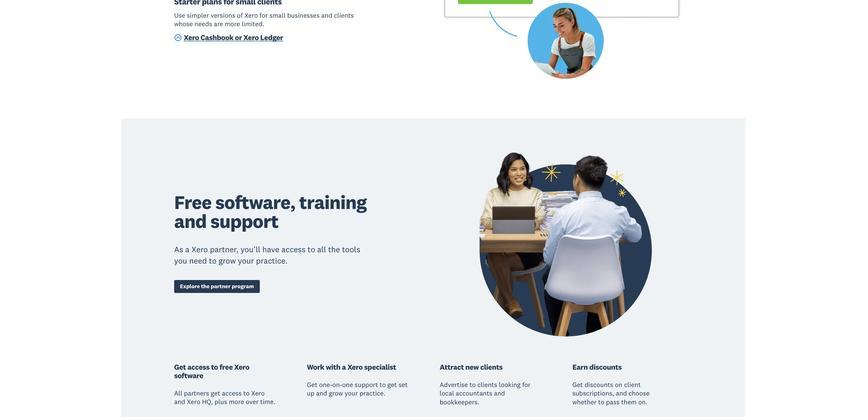 Task type: describe. For each thing, give the bounding box(es) containing it.
xero up one
[[348, 363, 363, 372]]

advertise
[[440, 381, 468, 390]]

get inside all partners get access to xero and xero hq, plus more over time.
[[211, 390, 220, 398]]

client
[[624, 381, 641, 390]]

xero inside use simpler versions of xero for small businesses and clients whose needs are more limited.
[[245, 11, 258, 20]]

versions
[[211, 11, 235, 20]]

advertise to clients looking for local accountants and bookkeepers.
[[440, 381, 531, 407]]

for inside advertise to clients looking for local accountants and bookkeepers.
[[523, 381, 531, 390]]

1 vertical spatial the
[[201, 283, 210, 290]]

are
[[214, 20, 223, 28]]

attract new clients
[[440, 363, 503, 372]]

ledger
[[260, 33, 283, 42]]

and inside get discounts on client subscriptions, and choose whether to pass them on.
[[616, 390, 627, 398]]

plus
[[215, 398, 227, 407]]

free
[[220, 363, 233, 372]]

clients for attract
[[481, 363, 503, 372]]

them
[[622, 398, 637, 407]]

xero cashbook or xero ledger button
[[174, 33, 283, 43]]

a inside as a xero partner, you'll have access to all the tools you need to grow your practice.
[[185, 245, 190, 255]]

whether
[[573, 398, 597, 407]]

xero inside as a xero partner, you'll have access to all the tools you need to grow your practice.
[[192, 245, 208, 255]]

grow inside as a xero partner, you'll have access to all the tools you need to grow your practice.
[[219, 256, 236, 266]]

your inside get one-on-one support to get set up and grow your practice.
[[345, 390, 358, 398]]

attract
[[440, 363, 464, 372]]

all partners get access to xero and xero hq, plus more over time.
[[174, 390, 276, 407]]

need
[[189, 256, 207, 266]]

xero down partners on the bottom left
[[187, 398, 200, 407]]

xero right or
[[244, 33, 259, 42]]

as
[[174, 245, 183, 255]]

have
[[263, 245, 280, 255]]

use simpler versions of xero for small businesses and clients whose needs are more limited.
[[174, 11, 354, 28]]

on-
[[333, 381, 342, 390]]

the inside as a xero partner, you'll have access to all the tools you need to grow your practice.
[[328, 245, 340, 255]]

to inside get one-on-one support to get set up and grow your practice.
[[380, 381, 386, 390]]

xero cashbook or xero ledger
[[184, 33, 283, 42]]

more inside use simpler versions of xero for small businesses and clients whose needs are more limited.
[[225, 20, 240, 28]]

partners
[[184, 390, 209, 398]]

time.
[[260, 398, 276, 407]]

collaborate with clients image
[[440, 0, 692, 83]]

and inside free software, training and support
[[174, 210, 207, 233]]

subscriptions,
[[573, 390, 615, 398]]

limited.
[[242, 20, 265, 28]]

get access to free xero software
[[174, 363, 250, 381]]

to right need
[[209, 256, 217, 266]]

one-
[[319, 381, 333, 390]]

grow inside get one-on-one support to get set up and grow your practice.
[[329, 390, 343, 398]]

all
[[317, 245, 326, 255]]

program
[[232, 283, 254, 290]]

work with a xero specialist
[[307, 363, 396, 372]]

bookkeepers.
[[440, 398, 480, 407]]

earn
[[573, 363, 588, 372]]

of
[[237, 11, 243, 20]]

accountants
[[456, 390, 493, 398]]

practice. inside as a xero partner, you'll have access to all the tools you need to grow your practice.
[[256, 256, 288, 266]]

on.
[[639, 398, 648, 407]]

all
[[174, 390, 182, 398]]

discounts for get
[[585, 381, 614, 390]]



Task type: locate. For each thing, give the bounding box(es) containing it.
1 horizontal spatial get
[[307, 381, 318, 390]]

1 horizontal spatial access
[[222, 390, 242, 398]]

local
[[440, 390, 454, 398]]

support inside free software, training and support
[[211, 210, 279, 233]]

support
[[211, 210, 279, 233], [355, 381, 378, 390]]

for
[[260, 11, 268, 20], [523, 381, 531, 390]]

and inside all partners get access to xero and xero hq, plus more over time.
[[174, 398, 185, 407]]

practice. down have on the left bottom
[[256, 256, 288, 266]]

2 horizontal spatial get
[[573, 381, 583, 390]]

get up up
[[307, 381, 318, 390]]

needs
[[195, 20, 212, 28]]

1 horizontal spatial the
[[328, 245, 340, 255]]

0 vertical spatial practice.
[[256, 256, 288, 266]]

looking
[[499, 381, 521, 390]]

1 horizontal spatial practice.
[[360, 390, 386, 398]]

xero inside the get access to free xero software
[[234, 363, 250, 372]]

0 vertical spatial discounts
[[590, 363, 622, 372]]

get inside get one-on-one support to get set up and grow your practice.
[[307, 381, 318, 390]]

get up plus
[[211, 390, 220, 398]]

1 vertical spatial your
[[345, 390, 358, 398]]

or
[[235, 33, 242, 42]]

to up over
[[244, 390, 250, 398]]

xero up limited.
[[245, 11, 258, 20]]

cashbook
[[201, 33, 234, 42]]

explore the partner program
[[180, 283, 254, 290]]

grow
[[219, 256, 236, 266], [329, 390, 343, 398]]

0 horizontal spatial your
[[238, 256, 254, 266]]

specialist
[[364, 363, 396, 372]]

and down all
[[174, 398, 185, 407]]

and inside use simpler versions of xero for small businesses and clients whose needs are more limited.
[[321, 11, 333, 20]]

get left set
[[388, 381, 397, 390]]

to up 'accountants'
[[470, 381, 476, 390]]

partner
[[211, 283, 231, 290]]

get inside get discounts on client subscriptions, and choose whether to pass them on.
[[573, 381, 583, 390]]

you'll
[[241, 245, 261, 255]]

discounts up on
[[590, 363, 622, 372]]

new
[[466, 363, 479, 372]]

training
[[299, 191, 367, 214]]

a right with
[[342, 363, 346, 372]]

your down one
[[345, 390, 358, 398]]

support for and
[[211, 210, 279, 233]]

clients inside use simpler versions of xero for small businesses and clients whose needs are more limited.
[[334, 11, 354, 20]]

small
[[270, 11, 286, 20]]

free software, training and support
[[174, 191, 367, 233]]

to inside get discounts on client subscriptions, and choose whether to pass them on.
[[599, 398, 605, 407]]

better support image
[[440, 145, 692, 342]]

explore the partner program link
[[174, 281, 260, 294]]

access up partners on the bottom left
[[188, 363, 210, 372]]

xero right free
[[234, 363, 250, 372]]

0 vertical spatial access
[[282, 245, 306, 255]]

access inside all partners get access to xero and xero hq, plus more over time.
[[222, 390, 242, 398]]

software,
[[216, 191, 295, 214]]

for right the looking
[[523, 381, 531, 390]]

over
[[246, 398, 259, 407]]

and inside advertise to clients looking for local accountants and bookkeepers.
[[494, 390, 505, 398]]

and right businesses
[[321, 11, 333, 20]]

the right all
[[328, 245, 340, 255]]

0 vertical spatial clients
[[334, 11, 354, 20]]

explore
[[180, 283, 200, 290]]

more
[[225, 20, 240, 28], [229, 398, 244, 407]]

discounts for earn
[[590, 363, 622, 372]]

use
[[174, 11, 185, 20]]

access inside as a xero partner, you'll have access to all the tools you need to grow your practice.
[[282, 245, 306, 255]]

0 vertical spatial support
[[211, 210, 279, 233]]

and up as
[[174, 210, 207, 233]]

1 vertical spatial grow
[[329, 390, 343, 398]]

your inside as a xero partner, you'll have access to all the tools you need to grow your practice.
[[238, 256, 254, 266]]

get
[[174, 363, 186, 372], [307, 381, 318, 390], [573, 381, 583, 390]]

get one-on-one support to get set up and grow your practice.
[[307, 381, 408, 398]]

get inside get one-on-one support to get set up and grow your practice.
[[388, 381, 397, 390]]

choose
[[629, 390, 650, 398]]

discounts inside get discounts on client subscriptions, and choose whether to pass them on.
[[585, 381, 614, 390]]

0 horizontal spatial support
[[211, 210, 279, 233]]

xero up need
[[192, 245, 208, 255]]

simpler
[[187, 11, 209, 20]]

discounts up "subscriptions,"
[[585, 381, 614, 390]]

partner,
[[210, 245, 239, 255]]

1 horizontal spatial get
[[388, 381, 397, 390]]

1 vertical spatial support
[[355, 381, 378, 390]]

more right plus
[[229, 398, 244, 407]]

businesses
[[287, 11, 320, 20]]

0 vertical spatial the
[[328, 245, 340, 255]]

1 vertical spatial more
[[229, 398, 244, 407]]

get down earn
[[573, 381, 583, 390]]

your down you'll on the bottom left of page
[[238, 256, 254, 266]]

practice.
[[256, 256, 288, 266], [360, 390, 386, 398]]

a
[[185, 245, 190, 255], [342, 363, 346, 372]]

work
[[307, 363, 325, 372]]

support for one
[[355, 381, 378, 390]]

set
[[399, 381, 408, 390]]

access up plus
[[222, 390, 242, 398]]

2 vertical spatial access
[[222, 390, 242, 398]]

1 vertical spatial practice.
[[360, 390, 386, 398]]

0 horizontal spatial get
[[174, 363, 186, 372]]

free
[[174, 191, 212, 214]]

grow down partner,
[[219, 256, 236, 266]]

0 vertical spatial a
[[185, 245, 190, 255]]

0 horizontal spatial practice.
[[256, 256, 288, 266]]

support inside get one-on-one support to get set up and grow your practice.
[[355, 381, 378, 390]]

get inside the get access to free xero software
[[174, 363, 186, 372]]

up
[[307, 390, 315, 398]]

tools
[[342, 245, 361, 255]]

a right as
[[185, 245, 190, 255]]

1 horizontal spatial for
[[523, 381, 531, 390]]

get
[[388, 381, 397, 390], [211, 390, 220, 398]]

and
[[321, 11, 333, 20], [174, 210, 207, 233], [316, 390, 327, 398], [494, 390, 505, 398], [616, 390, 627, 398], [174, 398, 185, 407]]

get discounts on client subscriptions, and choose whether to pass them on.
[[573, 381, 650, 407]]

access inside the get access to free xero software
[[188, 363, 210, 372]]

you
[[174, 256, 187, 266]]

clients for advertise
[[478, 381, 498, 390]]

grow down on-
[[329, 390, 343, 398]]

0 vertical spatial grow
[[219, 256, 236, 266]]

to inside advertise to clients looking for local accountants and bookkeepers.
[[470, 381, 476, 390]]

to left pass
[[599, 398, 605, 407]]

clients inside advertise to clients looking for local accountants and bookkeepers.
[[478, 381, 498, 390]]

1 vertical spatial discounts
[[585, 381, 614, 390]]

and inside get one-on-one support to get set up and grow your practice.
[[316, 390, 327, 398]]

hq,
[[202, 398, 213, 407]]

1 vertical spatial clients
[[481, 363, 503, 372]]

as a xero partner, you'll have access to all the tools you need to grow your practice.
[[174, 245, 361, 266]]

the left partner
[[201, 283, 210, 290]]

0 horizontal spatial for
[[260, 11, 268, 20]]

xero
[[245, 11, 258, 20], [184, 33, 199, 42], [244, 33, 259, 42], [192, 245, 208, 255], [234, 363, 250, 372], [348, 363, 363, 372], [251, 390, 265, 398], [187, 398, 200, 407]]

to left all
[[308, 245, 315, 255]]

0 vertical spatial more
[[225, 20, 240, 28]]

2 vertical spatial clients
[[478, 381, 498, 390]]

with
[[326, 363, 341, 372]]

for inside use simpler versions of xero for small businesses and clients whose needs are more limited.
[[260, 11, 268, 20]]

1 vertical spatial for
[[523, 381, 531, 390]]

access
[[282, 245, 306, 255], [188, 363, 210, 372], [222, 390, 242, 398]]

one
[[342, 381, 353, 390]]

software
[[174, 372, 203, 381]]

0 horizontal spatial a
[[185, 245, 190, 255]]

get for get one-on-one support to get set up and grow your practice.
[[307, 381, 318, 390]]

and down the looking
[[494, 390, 505, 398]]

to down specialist
[[380, 381, 386, 390]]

to inside all partners get access to xero and xero hq, plus more over time.
[[244, 390, 250, 398]]

to inside the get access to free xero software
[[211, 363, 218, 372]]

1 horizontal spatial support
[[355, 381, 378, 390]]

0 horizontal spatial grow
[[219, 256, 236, 266]]

xero up over
[[251, 390, 265, 398]]

1 horizontal spatial grow
[[329, 390, 343, 398]]

the
[[328, 245, 340, 255], [201, 283, 210, 290]]

access right have on the left bottom
[[282, 245, 306, 255]]

get for get discounts on client subscriptions, and choose whether to pass them on.
[[573, 381, 583, 390]]

clients
[[334, 11, 354, 20], [481, 363, 503, 372], [478, 381, 498, 390]]

for up limited.
[[260, 11, 268, 20]]

0 horizontal spatial the
[[201, 283, 210, 290]]

whose
[[174, 20, 193, 28]]

practice. down specialist
[[360, 390, 386, 398]]

0 horizontal spatial access
[[188, 363, 210, 372]]

to left free
[[211, 363, 218, 372]]

support right one
[[355, 381, 378, 390]]

0 horizontal spatial get
[[211, 390, 220, 398]]

get for get access to free xero software
[[174, 363, 186, 372]]

and down one-
[[316, 390, 327, 398]]

more down the of
[[225, 20, 240, 28]]

and down on
[[616, 390, 627, 398]]

on
[[615, 381, 623, 390]]

get up all
[[174, 363, 186, 372]]

to
[[308, 245, 315, 255], [209, 256, 217, 266], [211, 363, 218, 372], [380, 381, 386, 390], [470, 381, 476, 390], [244, 390, 250, 398], [599, 398, 605, 407]]

1 horizontal spatial your
[[345, 390, 358, 398]]

discounts
[[590, 363, 622, 372], [585, 381, 614, 390]]

xero down whose
[[184, 33, 199, 42]]

practice. inside get one-on-one support to get set up and grow your practice.
[[360, 390, 386, 398]]

1 vertical spatial a
[[342, 363, 346, 372]]

earn discounts
[[573, 363, 622, 372]]

2 horizontal spatial access
[[282, 245, 306, 255]]

1 vertical spatial access
[[188, 363, 210, 372]]

your
[[238, 256, 254, 266], [345, 390, 358, 398]]

1 horizontal spatial a
[[342, 363, 346, 372]]

pass
[[606, 398, 620, 407]]

support up you'll on the bottom left of page
[[211, 210, 279, 233]]

0 vertical spatial for
[[260, 11, 268, 20]]

more inside all partners get access to xero and xero hq, plus more over time.
[[229, 398, 244, 407]]

0 vertical spatial your
[[238, 256, 254, 266]]



Task type: vqa. For each thing, say whether or not it's contained in the screenshot.


